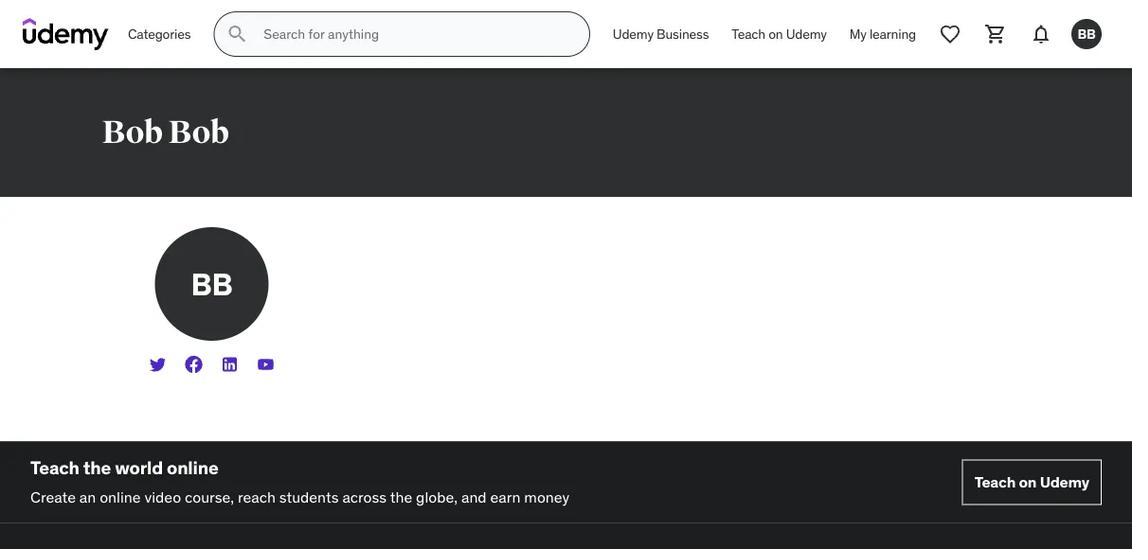 Task type: vqa. For each thing, say whether or not it's contained in the screenshot.
days
no



Task type: locate. For each thing, give the bounding box(es) containing it.
teach on udemy link
[[721, 11, 839, 57], [963, 460, 1102, 506]]

submit search image
[[226, 23, 249, 46]]

world
[[115, 457, 163, 480]]

online
[[167, 457, 219, 480], [100, 488, 141, 507]]

teach
[[732, 25, 766, 42], [30, 457, 79, 480], [975, 473, 1016, 492]]

udemy
[[613, 25, 654, 42], [786, 25, 827, 42], [1040, 473, 1090, 492]]

1 horizontal spatial bob
[[168, 113, 229, 152]]

the
[[83, 457, 111, 480], [390, 488, 413, 507]]

on for top teach on udemy link
[[769, 25, 783, 42]]

0 horizontal spatial the
[[83, 457, 111, 480]]

bb right notifications image
[[1078, 25, 1096, 42]]

0 horizontal spatial bb
[[191, 265, 233, 303]]

0 horizontal spatial teach on udemy
[[732, 25, 827, 42]]

1 horizontal spatial the
[[390, 488, 413, 507]]

0 horizontal spatial teach
[[30, 457, 79, 480]]

teach the world online create an online video course, reach students across the globe, and earn money
[[30, 457, 570, 507]]

teach on udemy
[[732, 25, 827, 42], [975, 473, 1090, 492]]

categories button
[[117, 11, 202, 57]]

shopping cart with 0 items image
[[985, 23, 1008, 46]]

1 vertical spatial teach on udemy
[[975, 473, 1090, 492]]

1 vertical spatial on
[[1019, 473, 1037, 492]]

bb
[[1078, 25, 1096, 42], [191, 265, 233, 303]]

on
[[769, 25, 783, 42], [1019, 473, 1037, 492]]

teach for top teach on udemy link
[[732, 25, 766, 42]]

reach
[[238, 488, 276, 507]]

1 horizontal spatial teach
[[732, 25, 766, 42]]

twitter image
[[148, 355, 167, 374]]

teach for right teach on udemy link
[[975, 473, 1016, 492]]

0 vertical spatial teach on udemy
[[732, 25, 827, 42]]

2 horizontal spatial teach
[[975, 473, 1016, 492]]

bob
[[102, 113, 163, 152], [168, 113, 229, 152]]

1 horizontal spatial on
[[1019, 473, 1037, 492]]

0 horizontal spatial udemy
[[613, 25, 654, 42]]

1 vertical spatial teach on udemy link
[[963, 460, 1102, 506]]

udemy business link
[[602, 11, 721, 57]]

wishlist image
[[939, 23, 962, 46]]

0 vertical spatial the
[[83, 457, 111, 480]]

facebook image
[[184, 355, 203, 374]]

bb up facebook icon in the left of the page
[[191, 265, 233, 303]]

globe,
[[416, 488, 458, 507]]

1 horizontal spatial teach on udemy
[[975, 473, 1090, 492]]

0 vertical spatial online
[[167, 457, 219, 480]]

my
[[850, 25, 867, 42]]

1 vertical spatial bb
[[191, 265, 233, 303]]

0 vertical spatial on
[[769, 25, 783, 42]]

the left globe,
[[390, 488, 413, 507]]

online up course,
[[167, 457, 219, 480]]

0 horizontal spatial teach on udemy link
[[721, 11, 839, 57]]

0 vertical spatial bb
[[1078, 25, 1096, 42]]

0 horizontal spatial on
[[769, 25, 783, 42]]

udemy image
[[23, 18, 109, 50]]

online right an
[[100, 488, 141, 507]]

students
[[279, 488, 339, 507]]

2 bob from the left
[[168, 113, 229, 152]]

notifications image
[[1030, 23, 1053, 46]]

0 horizontal spatial bob
[[102, 113, 163, 152]]

1 vertical spatial online
[[100, 488, 141, 507]]

the up an
[[83, 457, 111, 480]]

udemy business
[[613, 25, 709, 42]]

1 horizontal spatial bb
[[1078, 25, 1096, 42]]

1 horizontal spatial online
[[167, 457, 219, 480]]



Task type: describe. For each thing, give the bounding box(es) containing it.
youtube image
[[256, 355, 275, 374]]

on for right teach on udemy link
[[1019, 473, 1037, 492]]

teach on udemy for right teach on udemy link
[[975, 473, 1090, 492]]

an
[[79, 488, 96, 507]]

course,
[[185, 488, 234, 507]]

1 vertical spatial the
[[390, 488, 413, 507]]

across
[[343, 488, 387, 507]]

my learning
[[850, 25, 917, 42]]

0 vertical spatial teach on udemy link
[[721, 11, 839, 57]]

1 bob from the left
[[102, 113, 163, 152]]

linkedin image
[[220, 355, 239, 374]]

teach inside teach the world online create an online video course, reach students across the globe, and earn money
[[30, 457, 79, 480]]

categories
[[128, 25, 191, 42]]

and
[[462, 488, 487, 507]]

bb link
[[1065, 11, 1110, 57]]

1 horizontal spatial teach on udemy link
[[963, 460, 1102, 506]]

learning
[[870, 25, 917, 42]]

earn
[[491, 488, 521, 507]]

teach on udemy for top teach on udemy link
[[732, 25, 827, 42]]

1 horizontal spatial udemy
[[786, 25, 827, 42]]

2 horizontal spatial udemy
[[1040, 473, 1090, 492]]

video
[[145, 488, 181, 507]]

my learning link
[[839, 11, 928, 57]]

money
[[524, 488, 570, 507]]

create
[[30, 488, 76, 507]]

business
[[657, 25, 709, 42]]

bob bob
[[102, 113, 229, 152]]

Search for anything text field
[[260, 18, 567, 50]]

0 horizontal spatial online
[[100, 488, 141, 507]]



